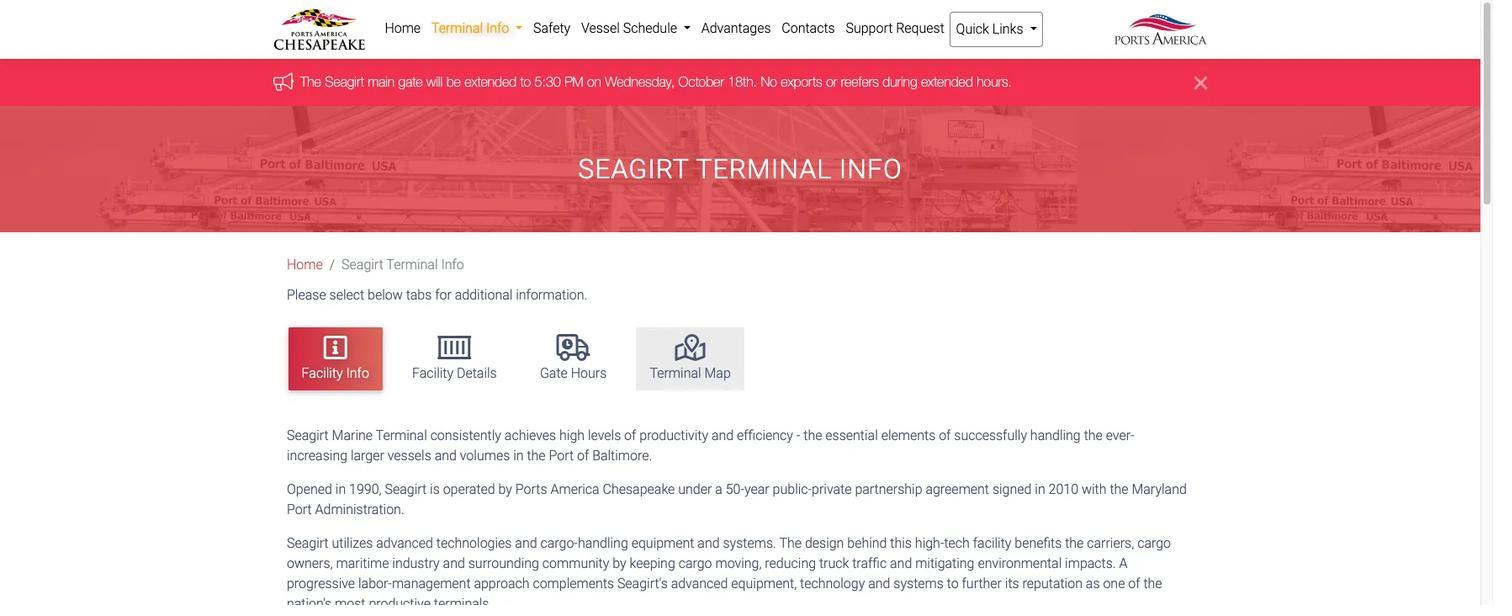 Task type: locate. For each thing, give the bounding box(es) containing it.
1 horizontal spatial seagirt terminal info
[[578, 153, 903, 185]]

wednesday,
[[605, 74, 675, 90]]

to down mitigating
[[947, 575, 959, 591]]

and down consistently
[[435, 447, 457, 463]]

seagirt
[[325, 74, 364, 90], [578, 153, 689, 185], [342, 257, 384, 273], [287, 427, 329, 443], [385, 481, 427, 497], [287, 535, 329, 551]]

extended right during
[[922, 74, 974, 90]]

gate
[[540, 365, 568, 381]]

productive
[[369, 596, 431, 605]]

1 vertical spatial handling
[[578, 535, 629, 551]]

home up "gate"
[[385, 20, 421, 36]]

tab panel
[[287, 426, 1194, 605]]

levels
[[588, 427, 621, 443]]

handling inside seagirt utilizes advanced technologies and cargo-handling equipment and systems. the design behind this high-tech facility benefits the carriers, cargo owners, maritime industry and surrounding community by keeping cargo moving, reducing truck traffic and mitigating environmental impacts.  a progressive labor-management approach complements seagirt's advanced equipment, technology and systems to further its reputation as one of the nation's most productive terminals.
[[578, 535, 629, 551]]

0 vertical spatial home link
[[380, 12, 426, 45]]

0 vertical spatial cargo
[[1138, 535, 1172, 551]]

will
[[427, 74, 443, 90]]

1 vertical spatial by
[[613, 555, 627, 571]]

hours.
[[977, 74, 1013, 90]]

seagirt inside the "the seagirt main gate will be extended to 5:30 pm on wednesday, october 18th.  no exports or reefers during extended hours." alert
[[325, 74, 364, 90]]

0 horizontal spatial handling
[[578, 535, 629, 551]]

0 vertical spatial seagirt terminal info
[[578, 153, 903, 185]]

support request link
[[841, 12, 950, 45]]

0 horizontal spatial home link
[[287, 257, 323, 273]]

handling up 2010
[[1031, 427, 1081, 443]]

the right with on the bottom right
[[1110, 481, 1129, 497]]

1 vertical spatial port
[[287, 501, 312, 517]]

advanced down moving,
[[671, 575, 728, 591]]

successfully
[[955, 427, 1028, 443]]

its
[[1006, 575, 1020, 591]]

0 horizontal spatial the
[[300, 74, 321, 90]]

please select below tabs for additional information.
[[287, 287, 588, 303]]

to
[[521, 74, 531, 90], [947, 575, 959, 591]]

community
[[543, 555, 610, 571]]

seagirt inside opened in 1990, seagirt is operated by ports america chesapeake under a 50-year public-private partnership agreement signed in 2010 with the maryland port administration.
[[385, 481, 427, 497]]

cargo down equipment
[[679, 555, 713, 571]]

0 horizontal spatial port
[[287, 501, 312, 517]]

to left the 5:30
[[521, 74, 531, 90]]

the seagirt main gate will be extended to 5:30 pm on wednesday, october 18th.  no exports or reefers during extended hours. link
[[300, 74, 1013, 90]]

2 facility from the left
[[412, 365, 454, 381]]

hours
[[571, 365, 607, 381]]

1 horizontal spatial by
[[613, 555, 627, 571]]

0 vertical spatial by
[[499, 481, 513, 497]]

1 vertical spatial the
[[780, 535, 802, 551]]

1 horizontal spatial to
[[947, 575, 959, 591]]

0 horizontal spatial extended
[[465, 74, 517, 90]]

support request
[[846, 20, 945, 36]]

0 horizontal spatial cargo
[[679, 555, 713, 571]]

additional
[[455, 287, 513, 303]]

the right one
[[1144, 575, 1163, 591]]

0 horizontal spatial by
[[499, 481, 513, 497]]

please
[[287, 287, 326, 303]]

by inside seagirt utilizes advanced technologies and cargo-handling equipment and systems. the design behind this high-tech facility benefits the carriers, cargo owners, maritime industry and surrounding community by keeping cargo moving, reducing truck traffic and mitigating environmental impacts.  a progressive labor-management approach complements seagirt's advanced equipment, technology and systems to further its reputation as one of the nation's most productive terminals.
[[613, 555, 627, 571]]

management
[[392, 575, 471, 591]]

chesapeake
[[603, 481, 675, 497]]

0 horizontal spatial facility
[[302, 365, 343, 381]]

in down achieves
[[514, 447, 524, 463]]

seagirt inside seagirt utilizes advanced technologies and cargo-handling equipment and systems. the design behind this high-tech facility benefits the carriers, cargo owners, maritime industry and surrounding community by keeping cargo moving, reducing truck traffic and mitigating environmental impacts.  a progressive labor-management approach complements seagirt's advanced equipment, technology and systems to further its reputation as one of the nation's most productive terminals.
[[287, 535, 329, 551]]

seagirt's
[[618, 575, 668, 591]]

terminals.
[[434, 596, 493, 605]]

moving,
[[716, 555, 762, 571]]

traffic
[[853, 555, 887, 571]]

2010
[[1049, 481, 1079, 497]]

the right -
[[804, 427, 823, 443]]

1 vertical spatial home
[[287, 257, 323, 273]]

opened in 1990, seagirt is operated by ports america chesapeake under a 50-year public-private partnership agreement signed in 2010 with the maryland port administration.
[[287, 481, 1187, 517]]

home link
[[380, 12, 426, 45], [287, 257, 323, 273]]

facility info
[[302, 365, 369, 381]]

2 horizontal spatial in
[[1035, 481, 1046, 497]]

1 horizontal spatial extended
[[922, 74, 974, 90]]

and up surrounding
[[515, 535, 537, 551]]

handling up community
[[578, 535, 629, 551]]

0 vertical spatial handling
[[1031, 427, 1081, 443]]

volumes
[[460, 447, 510, 463]]

on
[[587, 74, 602, 90]]

support
[[846, 20, 893, 36]]

the inside seagirt utilizes advanced technologies and cargo-handling equipment and systems. the design behind this high-tech facility benefits the carriers, cargo owners, maritime industry and surrounding community by keeping cargo moving, reducing truck traffic and mitigating environmental impacts.  a progressive labor-management approach complements seagirt's advanced equipment, technology and systems to further its reputation as one of the nation's most productive terminals.
[[780, 535, 802, 551]]

maritime
[[336, 555, 389, 571]]

1 horizontal spatial facility
[[412, 365, 454, 381]]

by
[[499, 481, 513, 497], [613, 555, 627, 571]]

facility left details in the left of the page
[[412, 365, 454, 381]]

home up please
[[287, 257, 323, 273]]

one
[[1104, 575, 1126, 591]]

baltimore.
[[593, 447, 653, 463]]

0 vertical spatial port
[[549, 447, 574, 463]]

safety
[[534, 20, 571, 36]]

facility for facility details
[[412, 365, 454, 381]]

facility info link
[[288, 327, 383, 391]]

1 vertical spatial advanced
[[671, 575, 728, 591]]

1 horizontal spatial the
[[780, 535, 802, 551]]

productivity
[[640, 427, 709, 443]]

by left "ports"
[[499, 481, 513, 497]]

efficiency
[[737, 427, 794, 443]]

the inside opened in 1990, seagirt is operated by ports america chesapeake under a 50-year public-private partnership agreement signed in 2010 with the maryland port administration.
[[1110, 481, 1129, 497]]

facility up marine
[[302, 365, 343, 381]]

port down high on the bottom left of the page
[[549, 447, 574, 463]]

terminal info
[[432, 20, 513, 36]]

0 vertical spatial home
[[385, 20, 421, 36]]

bullhorn image
[[274, 72, 300, 91]]

private
[[812, 481, 852, 497]]

in left 2010
[[1035, 481, 1046, 497]]

advanced up "industry"
[[376, 535, 433, 551]]

the
[[804, 427, 823, 443], [1085, 427, 1103, 443], [527, 447, 546, 463], [1110, 481, 1129, 497], [1066, 535, 1084, 551], [1144, 575, 1163, 591]]

by up seagirt's
[[613, 555, 627, 571]]

and down traffic
[[869, 575, 891, 591]]

reefers
[[841, 74, 879, 90]]

terminal inside terminal info link
[[432, 20, 483, 36]]

surrounding
[[469, 555, 539, 571]]

tab list
[[280, 319, 1208, 399]]

cargo right carriers,
[[1138, 535, 1172, 551]]

labor-
[[359, 575, 392, 591]]

extended right be
[[465, 74, 517, 90]]

0 vertical spatial to
[[521, 74, 531, 90]]

increasing
[[287, 447, 348, 463]]

cargo
[[1138, 535, 1172, 551], [679, 555, 713, 571]]

the left main
[[300, 74, 321, 90]]

terminal
[[432, 20, 483, 36], [696, 153, 832, 185], [387, 257, 438, 273], [650, 365, 702, 381], [376, 427, 427, 443]]

further
[[962, 575, 1002, 591]]

environmental
[[978, 555, 1062, 571]]

handling inside 'seagirt marine terminal consistently achieves high levels of productivity and efficiency - the essential elements of successfully handling the ever- increasing larger vessels and volumes in the port of baltimore.'
[[1031, 427, 1081, 443]]

handling
[[1031, 427, 1081, 443], [578, 535, 629, 551]]

1 horizontal spatial port
[[549, 447, 574, 463]]

seagirt terminal info
[[578, 153, 903, 185], [342, 257, 464, 273]]

maryland
[[1132, 481, 1187, 497]]

seagirt inside 'seagirt marine terminal consistently achieves high levels of productivity and efficiency - the essential elements of successfully handling the ever- increasing larger vessels and volumes in the port of baltimore.'
[[287, 427, 329, 443]]

impacts.
[[1066, 555, 1117, 571]]

home link up please
[[287, 257, 323, 273]]

in left 1990,
[[336, 481, 346, 497]]

home link up "gate"
[[380, 12, 426, 45]]

1 horizontal spatial cargo
[[1138, 535, 1172, 551]]

tab list containing facility info
[[280, 319, 1208, 399]]

facility
[[302, 365, 343, 381], [412, 365, 454, 381]]

vessel
[[582, 20, 620, 36]]

terminal inside 'seagirt marine terminal consistently achieves high levels of productivity and efficiency - the essential elements of successfully handling the ever- increasing larger vessels and volumes in the port of baltimore.'
[[376, 427, 427, 443]]

of right one
[[1129, 575, 1141, 591]]

benefits
[[1015, 535, 1062, 551]]

home
[[385, 20, 421, 36], [287, 257, 323, 273]]

extended
[[465, 74, 517, 90], [922, 74, 974, 90]]

1990,
[[349, 481, 382, 497]]

tab panel containing seagirt marine terminal consistently achieves high levels of productivity and efficiency - the essential elements of successfully handling the ever- increasing larger vessels and volumes in the port of baltimore.
[[287, 426, 1194, 605]]

1 horizontal spatial home
[[385, 20, 421, 36]]

the up reducing
[[780, 535, 802, 551]]

of
[[625, 427, 637, 443], [939, 427, 951, 443], [577, 447, 589, 463], [1129, 575, 1141, 591]]

quick
[[957, 21, 990, 37]]

1 horizontal spatial home link
[[380, 12, 426, 45]]

under
[[679, 481, 712, 497]]

equipment,
[[732, 575, 797, 591]]

1 facility from the left
[[302, 365, 343, 381]]

0 horizontal spatial in
[[336, 481, 346, 497]]

high-
[[916, 535, 945, 551]]

ever-
[[1107, 427, 1135, 443]]

1 vertical spatial seagirt terminal info
[[342, 257, 464, 273]]

the seagirt main gate will be extended to 5:30 pm on wednesday, october 18th.  no exports or reefers during extended hours. alert
[[0, 59, 1481, 106]]

1 vertical spatial home link
[[287, 257, 323, 273]]

port down opened
[[287, 501, 312, 517]]

of inside seagirt utilizes advanced technologies and cargo-handling equipment and systems. the design behind this high-tech facility benefits the carriers, cargo owners, maritime industry and surrounding community by keeping cargo moving, reducing truck traffic and mitigating environmental impacts.  a progressive labor-management approach complements seagirt's advanced equipment, technology and systems to further its reputation as one of the nation's most productive terminals.
[[1129, 575, 1141, 591]]

nation's
[[287, 596, 332, 605]]

1 horizontal spatial in
[[514, 447, 524, 463]]

1 vertical spatial to
[[947, 575, 959, 591]]

0 horizontal spatial seagirt terminal info
[[342, 257, 464, 273]]

quick links
[[957, 21, 1027, 37]]

the left ever-
[[1085, 427, 1103, 443]]

0 horizontal spatial advanced
[[376, 535, 433, 551]]

information.
[[516, 287, 588, 303]]

the
[[300, 74, 321, 90], [780, 535, 802, 551]]

truck
[[820, 555, 850, 571]]

0 vertical spatial the
[[300, 74, 321, 90]]

1 horizontal spatial handling
[[1031, 427, 1081, 443]]

0 horizontal spatial to
[[521, 74, 531, 90]]



Task type: describe. For each thing, give the bounding box(es) containing it.
main
[[368, 74, 395, 90]]

or
[[827, 74, 838, 90]]

signed
[[993, 481, 1032, 497]]

during
[[883, 74, 918, 90]]

administration.
[[315, 501, 405, 517]]

advantages
[[702, 20, 771, 36]]

1 vertical spatial cargo
[[679, 555, 713, 571]]

terminal inside terminal map link
[[650, 365, 702, 381]]

facility
[[974, 535, 1012, 551]]

ports
[[516, 481, 548, 497]]

reputation
[[1023, 575, 1083, 591]]

of down high on the bottom left of the page
[[577, 447, 589, 463]]

equipment
[[632, 535, 695, 551]]

seagirt marine terminal consistently achieves high levels of productivity and efficiency - the essential elements of successfully handling the ever- increasing larger vessels and volumes in the port of baltimore.
[[287, 427, 1135, 463]]

facility for facility info
[[302, 365, 343, 381]]

links
[[993, 21, 1024, 37]]

essential
[[826, 427, 878, 443]]

vessel schedule link
[[576, 12, 696, 45]]

gate hours link
[[527, 327, 621, 391]]

is
[[430, 481, 440, 497]]

operated
[[443, 481, 495, 497]]

agreement
[[926, 481, 990, 497]]

terminal map
[[650, 365, 731, 381]]

by inside opened in 1990, seagirt is operated by ports america chesapeake under a 50-year public-private partnership agreement signed in 2010 with the maryland port administration.
[[499, 481, 513, 497]]

facility details
[[412, 365, 497, 381]]

the down achieves
[[527, 447, 546, 463]]

elements
[[882, 427, 936, 443]]

0 horizontal spatial home
[[287, 257, 323, 273]]

vessels
[[388, 447, 432, 463]]

below
[[368, 287, 403, 303]]

high
[[560, 427, 585, 443]]

america
[[551, 481, 600, 497]]

facility details link
[[399, 327, 511, 391]]

utilizes
[[332, 535, 373, 551]]

most
[[335, 596, 366, 605]]

and left efficiency
[[712, 427, 734, 443]]

18th.
[[728, 74, 757, 90]]

to inside seagirt utilizes advanced technologies and cargo-handling equipment and systems. the design behind this high-tech facility benefits the carriers, cargo owners, maritime industry and surrounding community by keeping cargo moving, reducing truck traffic and mitigating environmental impacts.  a progressive labor-management approach complements seagirt's advanced equipment, technology and systems to further its reputation as one of the nation's most productive terminals.
[[947, 575, 959, 591]]

contacts
[[782, 20, 835, 36]]

design
[[805, 535, 845, 551]]

50-
[[726, 481, 745, 497]]

cargo-
[[541, 535, 578, 551]]

quick links link
[[950, 12, 1044, 47]]

safety link
[[528, 12, 576, 45]]

for
[[435, 287, 452, 303]]

technologies
[[437, 535, 512, 551]]

map
[[705, 365, 731, 381]]

1 horizontal spatial advanced
[[671, 575, 728, 591]]

terminal map link
[[637, 327, 745, 391]]

the up impacts. on the bottom right
[[1066, 535, 1084, 551]]

with
[[1082, 481, 1107, 497]]

a
[[1120, 555, 1128, 571]]

-
[[797, 427, 801, 443]]

and up moving,
[[698, 535, 720, 551]]

gate
[[399, 74, 423, 90]]

info inside tab list
[[346, 365, 369, 381]]

marine
[[332, 427, 373, 443]]

industry
[[392, 555, 440, 571]]

carriers,
[[1088, 535, 1135, 551]]

mitigating
[[916, 555, 975, 571]]

tabs
[[406, 287, 432, 303]]

2 extended from the left
[[922, 74, 974, 90]]

october
[[679, 74, 725, 90]]

partnership
[[855, 481, 923, 497]]

of right elements
[[939, 427, 951, 443]]

pm
[[565, 74, 584, 90]]

systems
[[894, 575, 944, 591]]

in inside 'seagirt marine terminal consistently achieves high levels of productivity and efficiency - the essential elements of successfully handling the ever- increasing larger vessels and volumes in the port of baltimore.'
[[514, 447, 524, 463]]

vessel schedule
[[582, 20, 681, 36]]

complements
[[533, 575, 614, 591]]

the seagirt main gate will be extended to 5:30 pm on wednesday, october 18th.  no exports or reefers during extended hours.
[[300, 74, 1013, 90]]

the inside alert
[[300, 74, 321, 90]]

1 extended from the left
[[465, 74, 517, 90]]

reducing
[[765, 555, 816, 571]]

to inside alert
[[521, 74, 531, 90]]

5:30
[[535, 74, 561, 90]]

0 vertical spatial advanced
[[376, 535, 433, 551]]

close image
[[1195, 73, 1208, 93]]

keeping
[[630, 555, 676, 571]]

port inside opened in 1990, seagirt is operated by ports america chesapeake under a 50-year public-private partnership agreement signed in 2010 with the maryland port administration.
[[287, 501, 312, 517]]

port inside 'seagirt marine terminal consistently achieves high levels of productivity and efficiency - the essential elements of successfully handling the ever- increasing larger vessels and volumes in the port of baltimore.'
[[549, 447, 574, 463]]

seagirt utilizes advanced technologies and cargo-handling equipment and systems. the design behind this high-tech facility benefits the carriers, cargo owners, maritime industry and surrounding community by keeping cargo moving, reducing truck traffic and mitigating environmental impacts.  a progressive labor-management approach complements seagirt's advanced equipment, technology and systems to further its reputation as one of the nation's most productive terminals.
[[287, 535, 1172, 605]]

of up baltimore.
[[625, 427, 637, 443]]

tech
[[945, 535, 970, 551]]

and down this
[[890, 555, 913, 571]]

year
[[745, 481, 770, 497]]

opened
[[287, 481, 332, 497]]

select
[[330, 287, 365, 303]]

exports
[[781, 74, 823, 90]]

contacts link
[[777, 12, 841, 45]]

gate hours
[[540, 365, 607, 381]]

no
[[761, 74, 778, 90]]

and down technologies
[[443, 555, 465, 571]]



Task type: vqa. For each thing, say whether or not it's contained in the screenshot.
Queue
no



